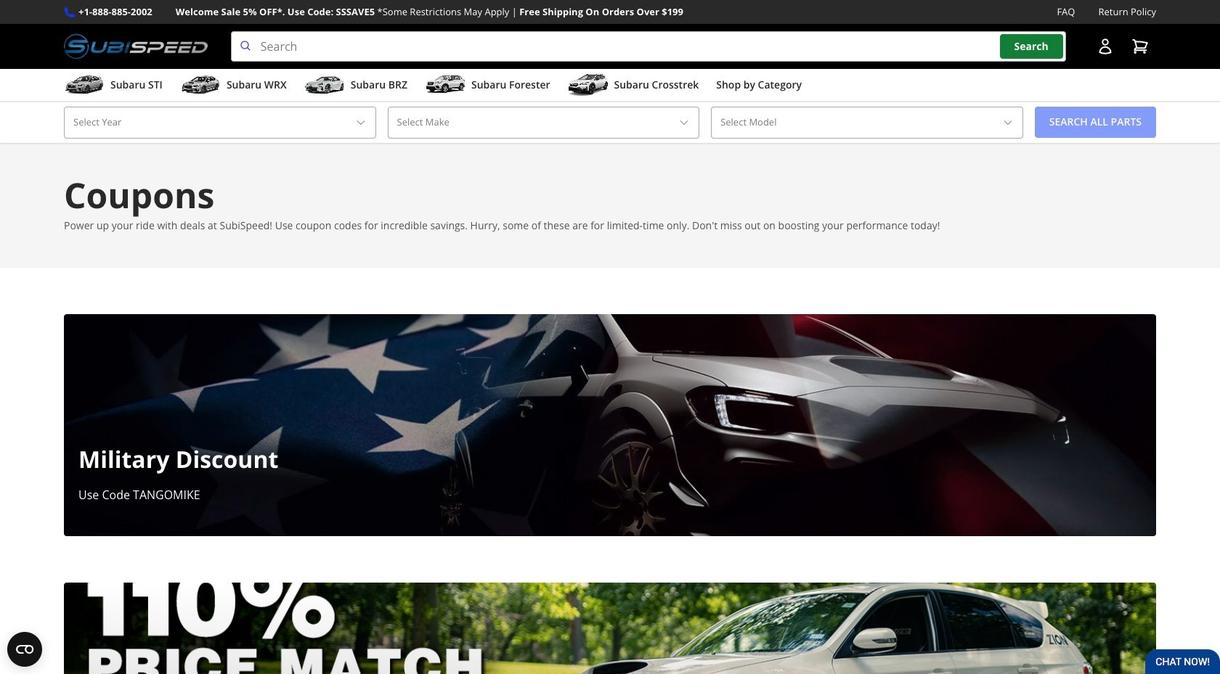 Task type: describe. For each thing, give the bounding box(es) containing it.
Select Make button
[[388, 107, 700, 138]]

subispeed logo image
[[64, 31, 208, 62]]

Select Model button
[[711, 107, 1024, 138]]

search input field
[[231, 31, 1067, 62]]

a subaru brz thumbnail image image
[[304, 74, 345, 96]]

a subaru wrx thumbnail image image
[[180, 74, 221, 96]]

select make image
[[679, 117, 690, 128]]

a subaru forester thumbnail image image
[[425, 74, 466, 96]]



Task type: vqa. For each thing, say whether or not it's contained in the screenshot.
Crosstrek
no



Task type: locate. For each thing, give the bounding box(es) containing it.
open widget image
[[7, 633, 42, 668]]

a subaru sti thumbnail image image
[[64, 74, 105, 96]]

Select Year button
[[64, 107, 376, 138]]

button image
[[1097, 38, 1115, 55]]

select model image
[[1002, 117, 1014, 128]]

a subaru crosstrek thumbnail image image
[[568, 74, 609, 96]]

select year image
[[355, 117, 367, 128]]



